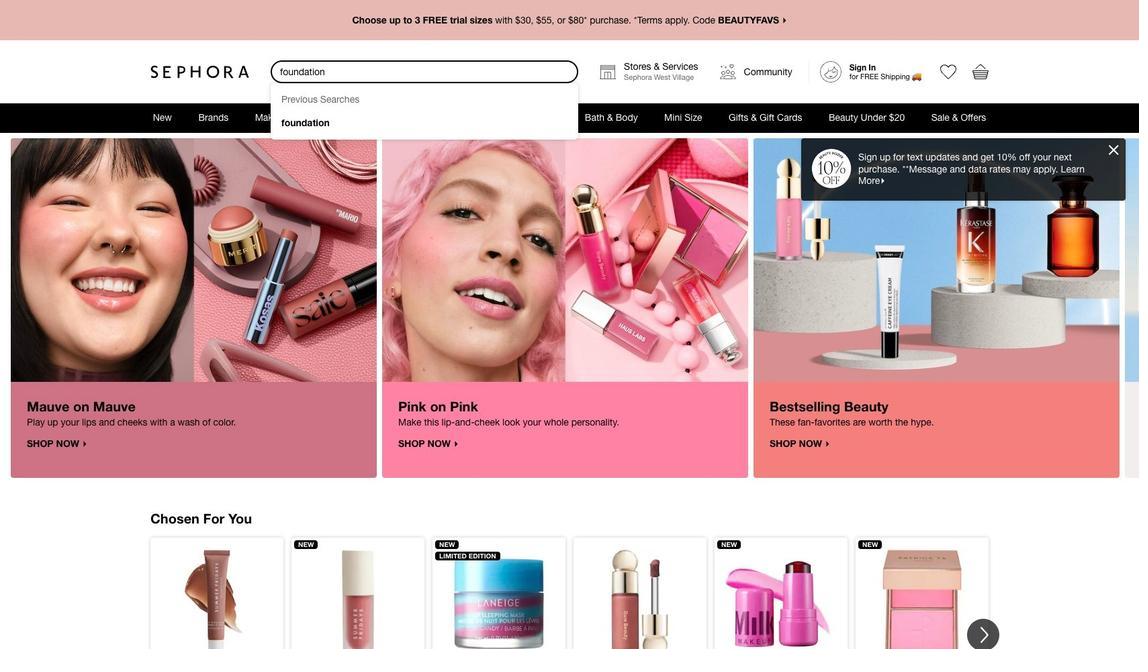 Task type: locate. For each thing, give the bounding box(es) containing it.
list box
[[271, 83, 578, 140]]

sephora homepage image
[[150, 65, 249, 79]]

milk makeup - cooling water jelly tint lip + cheek blush stain image
[[726, 549, 837, 650]]

close message image
[[1109, 145, 1119, 155]]

section
[[0, 0, 1139, 650]]

None search field
[[271, 60, 578, 140]]

None field
[[271, 60, 578, 83]]



Task type: vqa. For each thing, say whether or not it's contained in the screenshot.
by
no



Task type: describe. For each thing, give the bounding box(es) containing it.
summer fridays - lip butter balm for hydration & shine image
[[161, 549, 273, 650]]

go to basket image
[[973, 64, 989, 80]]

rare beauty by selena gomez - soft pinch liquid blush image
[[584, 549, 696, 650]]

Search search field
[[272, 62, 577, 82]]

summer fridays - dream lip oil for moisturizing sheer coverage image
[[302, 549, 414, 650]]

laneige - lip sleeping mask intense hydration with vitamin c image
[[443, 549, 555, 650]]

patrick ta - major headlines double-take crème & powder blush duo image
[[867, 549, 978, 650]]



